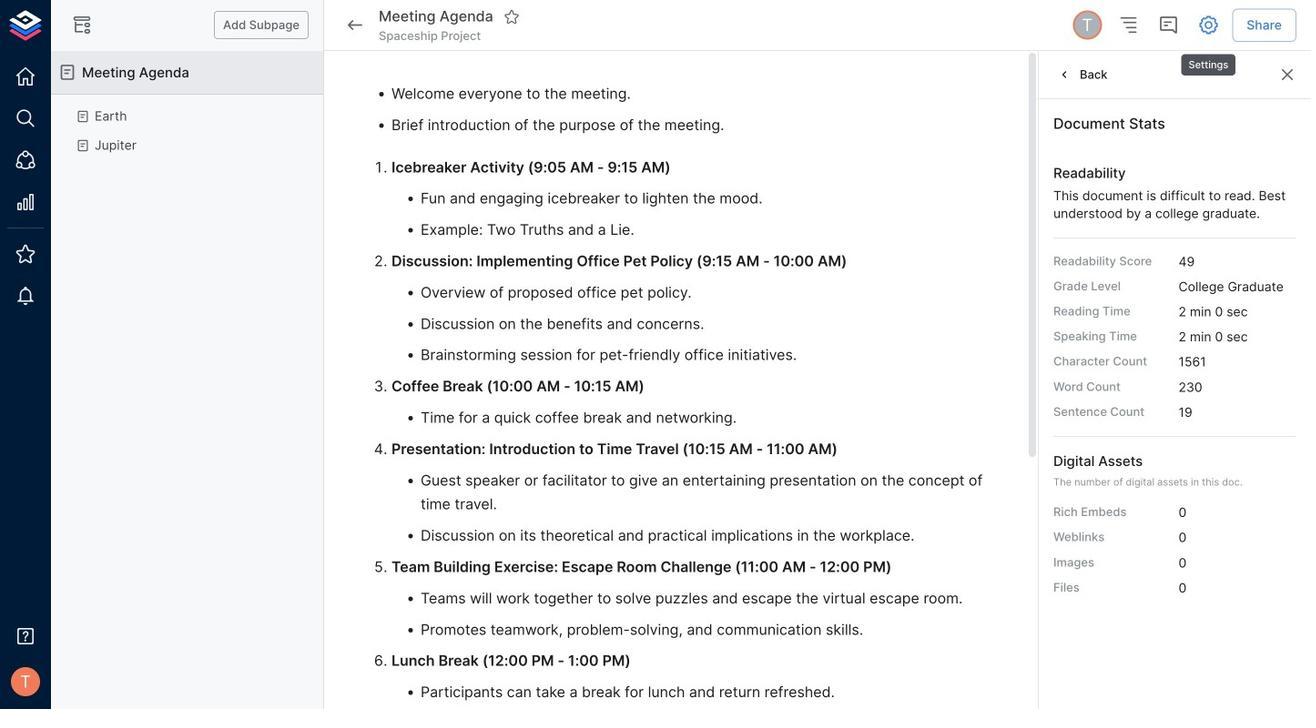 Task type: locate. For each thing, give the bounding box(es) containing it.
settings image
[[1198, 14, 1220, 36]]

comments image
[[1158, 14, 1180, 36]]

tooltip
[[1180, 41, 1238, 77]]

table of contents image
[[1118, 14, 1140, 36]]

hide wiki image
[[71, 14, 93, 36]]

favorite image
[[504, 9, 520, 25]]



Task type: vqa. For each thing, say whether or not it's contained in the screenshot.
the Comments image on the right
yes



Task type: describe. For each thing, give the bounding box(es) containing it.
go back image
[[344, 14, 366, 36]]



